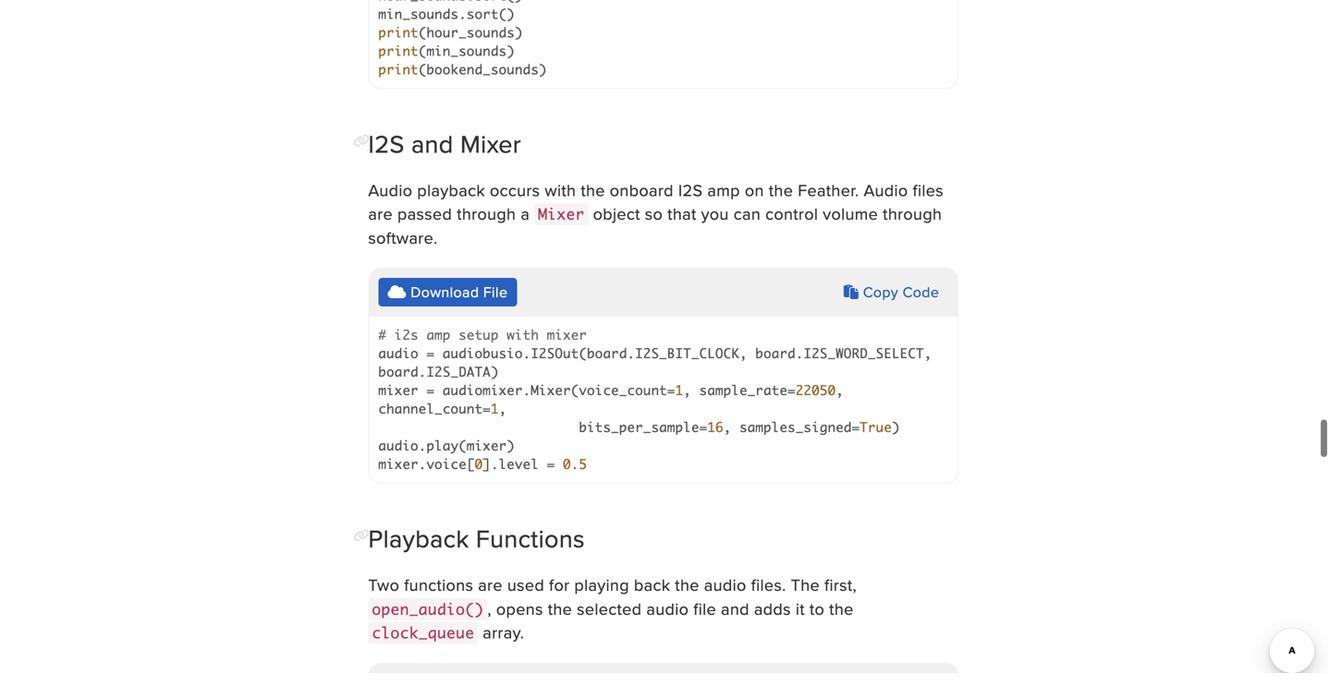 Task type: locate. For each thing, give the bounding box(es) containing it.
mixer
[[547, 327, 587, 343], [378, 383, 419, 399]]

amp inside # i2s amp setup with mixer audio = audiobusio.i2sout(board.i2s_bit_clock, board.i2s_word_select, board.i2s_data) mixer = audiomixer.mixer(voice_count=
[[427, 327, 451, 343]]

1 vertical spatial and
[[721, 597, 749, 621]]

audio down back
[[646, 597, 689, 621]]

0 vertical spatial are
[[368, 202, 393, 226]]

control
[[765, 202, 818, 226]]

2 through from the left
[[883, 202, 942, 226]]

1 vertical spatial amp
[[427, 327, 451, 343]]

print
[[378, 24, 419, 40], [378, 43, 419, 59], [378, 61, 419, 77]]

= up board.i2s_data) at the bottom left
[[427, 346, 435, 362]]

with right 'occurs'
[[545, 178, 576, 202]]

the up control on the top of the page
[[769, 178, 793, 202]]

1 audio from the left
[[368, 178, 413, 202]]

0 vertical spatial with
[[545, 178, 576, 202]]

audio
[[378, 346, 419, 362], [704, 574, 746, 597], [646, 597, 689, 621]]

1 vertical spatial mixer
[[538, 205, 585, 224]]

volume
[[823, 202, 878, 226]]

board.i2s_data)
[[378, 364, 499, 380]]

code
[[903, 282, 939, 303]]

0 horizontal spatial 1
[[491, 401, 499, 417]]

audio
[[368, 178, 413, 202], [864, 178, 908, 202]]

1 horizontal spatial with
[[545, 178, 576, 202]]

0 horizontal spatial and
[[411, 126, 453, 162]]

0 vertical spatial code element element
[[368, 0, 959, 95]]

=
[[427, 346, 435, 362], [427, 383, 435, 399], [547, 457, 555, 473]]

0
[[475, 457, 483, 473]]

with right setup
[[507, 327, 539, 343]]

1 vertical spatial link image
[[353, 530, 370, 543]]

you
[[701, 202, 729, 226]]

1 print from the top
[[378, 24, 419, 40]]

0 vertical spatial mixer
[[460, 126, 521, 162]]

link image
[[353, 134, 370, 147], [353, 530, 370, 543]]

2 vertical spatial print
[[378, 61, 419, 77]]

0 vertical spatial amp
[[707, 178, 740, 202]]

0 ].level = 0.5
[[475, 457, 587, 473]]

) audio.play(mixer) mixer.voice[
[[378, 420, 900, 473]]

amp right i2s
[[427, 327, 451, 343]]

two functions are used for playing back the audio files. the first, open_audio() , opens the selected audio file and adds it to the clock_queue array.
[[368, 574, 857, 645]]

, inside two functions are used for playing back the audio files. the first, open_audio() , opens the selected audio file and adds it to the clock_queue array.
[[487, 597, 492, 621]]

2 link image from the top
[[353, 530, 370, 543]]

1 vertical spatial i2s
[[678, 178, 703, 202]]

amp
[[707, 178, 740, 202], [427, 327, 451, 343]]

, up 'array.'
[[487, 597, 492, 621]]

functions
[[404, 574, 473, 597]]

0 horizontal spatial through
[[457, 202, 516, 226]]

0 horizontal spatial mixer
[[460, 126, 521, 162]]

0 vertical spatial i2s
[[368, 126, 404, 162]]

1 up bits_per_sample=
[[675, 383, 683, 399]]

1 vertical spatial 1
[[491, 401, 499, 417]]

copy
[[863, 282, 899, 303]]

file
[[693, 597, 716, 621]]

audio up file
[[704, 574, 746, 597]]

so
[[645, 202, 663, 226]]

are
[[368, 202, 393, 226], [478, 574, 503, 597]]

= left 0.5
[[547, 457, 555, 473]]

the up file
[[675, 574, 699, 597]]

22050
[[796, 383, 836, 399]]

back
[[634, 574, 670, 597]]

1 horizontal spatial are
[[478, 574, 503, 597]]

files
[[913, 178, 944, 202]]

download file
[[406, 282, 508, 303]]

2 code element element from the top
[[368, 268, 959, 490]]

i2s
[[394, 327, 419, 343]]

0 vertical spatial link image
[[353, 134, 370, 147]]

through down 'files'
[[883, 202, 942, 226]]

the down first, on the bottom right of page
[[829, 597, 854, 621]]

0 vertical spatial 1
[[675, 383, 683, 399]]

].level
[[483, 457, 539, 473]]

0 horizontal spatial with
[[507, 327, 539, 343]]

1 horizontal spatial and
[[721, 597, 749, 621]]

1 vertical spatial mixer
[[378, 383, 419, 399]]

0 vertical spatial and
[[411, 126, 453, 162]]

1 horizontal spatial mixer
[[547, 327, 587, 343]]

0 vertical spatial mixer
[[547, 327, 587, 343]]

passed
[[397, 202, 452, 226]]

i2s
[[368, 126, 404, 162], [678, 178, 703, 202]]

audiomixer.mixer(voice_count=
[[443, 383, 675, 399]]

are inside two functions are used for playing back the audio files. the first, open_audio() , opens the selected audio file and adds it to the clock_queue array.
[[478, 574, 503, 597]]

1 link image from the top
[[353, 134, 370, 147]]

1 horizontal spatial amp
[[707, 178, 740, 202]]

to
[[810, 597, 825, 621]]

16
[[707, 420, 723, 436]]

software.
[[368, 226, 438, 249]]

and inside two functions are used for playing back the audio files. the first, open_audio() , opens the selected audio file and adds it to the clock_queue array.
[[721, 597, 749, 621]]

channel_count=
[[378, 401, 491, 417]]

1 code element element from the top
[[368, 0, 959, 95]]

1 through from the left
[[457, 202, 516, 226]]

print print print
[[378, 24, 419, 77]]

download
[[411, 282, 479, 303]]

1 vertical spatial code element element
[[368, 268, 959, 490]]

i2s up that
[[678, 178, 703, 202]]

3 print from the top
[[378, 61, 419, 77]]

bits_per_sample=
[[579, 420, 707, 436]]

1 vertical spatial print
[[378, 43, 419, 59]]

0 horizontal spatial mixer
[[378, 383, 419, 399]]

, down board.i2s_word_select,
[[836, 383, 844, 399]]

audio playback occurs with the onboard i2s amp on the feather. audio files are passed through a
[[368, 178, 944, 226]]

are up software.
[[368, 202, 393, 226]]

mixer up 'occurs'
[[460, 126, 521, 162]]

0 horizontal spatial i2s
[[368, 126, 404, 162]]

audio up passed
[[368, 178, 413, 202]]

0 horizontal spatial audio
[[378, 346, 419, 362]]

,
[[683, 383, 691, 399], [836, 383, 844, 399], [499, 401, 507, 417], [723, 420, 731, 436], [487, 597, 492, 621]]

0 horizontal spatial amp
[[427, 327, 451, 343]]

through inside "object so that you can control volume through software."
[[883, 202, 942, 226]]

mixer right a
[[538, 205, 585, 224]]

1 horizontal spatial through
[[883, 202, 942, 226]]

can
[[734, 202, 761, 226]]

code element element
[[368, 0, 959, 95], [368, 268, 959, 490], [368, 663, 959, 674]]

mixer up audiobusio.i2sout(board.i2s_bit_clock,
[[547, 327, 587, 343]]

= up channel_count=
[[427, 383, 435, 399]]

mixer.voice[
[[378, 457, 475, 473]]

1 horizontal spatial i2s
[[678, 178, 703, 202]]

with
[[545, 178, 576, 202], [507, 327, 539, 343]]

1 vertical spatial with
[[507, 327, 539, 343]]

the
[[581, 178, 605, 202], [769, 178, 793, 202], [675, 574, 699, 597], [548, 597, 572, 621], [829, 597, 854, 621]]

and right file
[[721, 597, 749, 621]]

are left used
[[478, 574, 503, 597]]

mixer
[[460, 126, 521, 162], [538, 205, 585, 224]]

1 up ].level
[[491, 401, 499, 417]]

adds
[[754, 597, 791, 621]]

sample_rate=
[[699, 383, 796, 399]]

1 horizontal spatial 1
[[675, 383, 683, 399]]

link image for i2s
[[353, 134, 370, 147]]

link image for playback
[[353, 530, 370, 543]]

#
[[378, 327, 386, 343]]

audio left 'files'
[[864, 178, 908, 202]]

through
[[457, 202, 516, 226], [883, 202, 942, 226]]

1 vertical spatial are
[[478, 574, 503, 597]]

two
[[368, 574, 400, 597]]

opens
[[496, 597, 543, 621]]

0 vertical spatial print
[[378, 24, 419, 40]]

with inside # i2s amp setup with mixer audio = audiobusio.i2sout(board.i2s_bit_clock, board.i2s_word_select, board.i2s_data) mixer = audiomixer.mixer(voice_count=
[[507, 327, 539, 343]]

2 vertical spatial code element element
[[368, 663, 959, 674]]

through down 'occurs'
[[457, 202, 516, 226]]

amp up you
[[707, 178, 740, 202]]

i2s up passed
[[368, 126, 404, 162]]

0 horizontal spatial audio
[[368, 178, 413, 202]]

audio down i2s
[[378, 346, 419, 362]]

i2s and mixer
[[368, 126, 521, 162]]

and
[[411, 126, 453, 162], [721, 597, 749, 621]]

that
[[667, 202, 697, 226]]

playing
[[574, 574, 629, 597]]

1 horizontal spatial audio
[[864, 178, 908, 202]]

and up playback
[[411, 126, 453, 162]]

, down sample_rate= on the bottom right of the page
[[723, 420, 731, 436]]

mixer up channel_count=
[[378, 383, 419, 399]]

2 horizontal spatial audio
[[704, 574, 746, 597]]

clock_queue
[[372, 624, 474, 643]]

1
[[675, 383, 683, 399], [491, 401, 499, 417]]

0 horizontal spatial are
[[368, 202, 393, 226]]



Task type: vqa. For each thing, say whether or not it's contained in the screenshot.
the controlling
no



Task type: describe. For each thing, give the bounding box(es) containing it.
are inside the audio playback occurs with the onboard i2s amp on the feather. audio files are passed through a
[[368, 202, 393, 226]]

files.
[[751, 574, 786, 597]]

2 print from the top
[[378, 43, 419, 59]]

on
[[745, 178, 764, 202]]

audio inside # i2s amp setup with mixer audio = audiobusio.i2sout(board.i2s_bit_clock, board.i2s_word_select, board.i2s_data) mixer = audiomixer.mixer(voice_count=
[[378, 346, 419, 362]]

)
[[892, 420, 900, 436]]

copy code link
[[844, 282, 939, 303]]

the up object
[[581, 178, 605, 202]]

1 horizontal spatial audio
[[646, 597, 689, 621]]

2 vertical spatial =
[[547, 457, 555, 473]]

audio.play(mixer)
[[378, 438, 515, 454]]

, inside , channel_count=
[[836, 383, 844, 399]]

feather.
[[798, 178, 859, 202]]

the
[[791, 574, 820, 597]]

used
[[507, 574, 544, 597]]

cloud image
[[388, 285, 406, 300]]

1 for 1 , sample_rate= 22050
[[675, 383, 683, 399]]

onboard
[[610, 178, 674, 202]]

2 audio from the left
[[864, 178, 908, 202]]

# i2s amp setup with mixer audio = audiobusio.i2sout(board.i2s_bit_clock, board.i2s_word_select, board.i2s_data) mixer = audiomixer.mixer(voice_count=
[[378, 327, 940, 399]]

true
[[860, 420, 892, 436]]

it
[[796, 597, 805, 621]]

3 code element element from the top
[[368, 663, 959, 674]]

, bits_per_sample= 16 , samples_signed= true
[[378, 401, 892, 436]]

with inside the audio playback occurs with the onboard i2s amp on the feather. audio files are passed through a
[[545, 178, 576, 202]]

1 , sample_rate= 22050
[[675, 383, 836, 399]]

, up ].level
[[499, 401, 507, 417]]

0 vertical spatial =
[[427, 346, 435, 362]]

board.i2s_word_select,
[[756, 346, 932, 362]]

1 vertical spatial =
[[427, 383, 435, 399]]

code element element containing print
[[368, 0, 959, 95]]

, channel_count=
[[378, 383, 852, 417]]

a
[[521, 202, 530, 226]]

audiobusio.i2sout(board.i2s_bit_clock,
[[443, 346, 748, 362]]

samples_signed=
[[740, 420, 860, 436]]

, up bits_per_sample=
[[683, 383, 691, 399]]

for
[[549, 574, 570, 597]]

selected
[[577, 597, 642, 621]]

code element element containing download file
[[368, 268, 959, 490]]

playback functions
[[368, 521, 585, 557]]

download file link
[[378, 278, 517, 307]]

i2s inside the audio playback occurs with the onboard i2s amp on the feather. audio files are passed through a
[[678, 178, 703, 202]]

open_audio()
[[372, 601, 484, 619]]

occurs
[[490, 178, 540, 202]]

copy code
[[859, 282, 939, 303]]

file
[[483, 282, 508, 303]]

clipboard image
[[844, 285, 859, 300]]

setup
[[459, 327, 499, 343]]

playback
[[368, 521, 469, 557]]

the down the for
[[548, 597, 572, 621]]

0.5
[[563, 457, 587, 473]]

playback
[[417, 178, 485, 202]]

object
[[593, 202, 640, 226]]

first,
[[824, 574, 857, 597]]

functions
[[476, 521, 585, 557]]

1 for 1
[[491, 401, 499, 417]]

object so that you can control volume through software.
[[368, 202, 942, 249]]

amp inside the audio playback occurs with the onboard i2s amp on the feather. audio files are passed through a
[[707, 178, 740, 202]]

1 horizontal spatial mixer
[[538, 205, 585, 224]]

array.
[[483, 621, 524, 645]]

through inside the audio playback occurs with the onboard i2s amp on the feather. audio files are passed through a
[[457, 202, 516, 226]]



